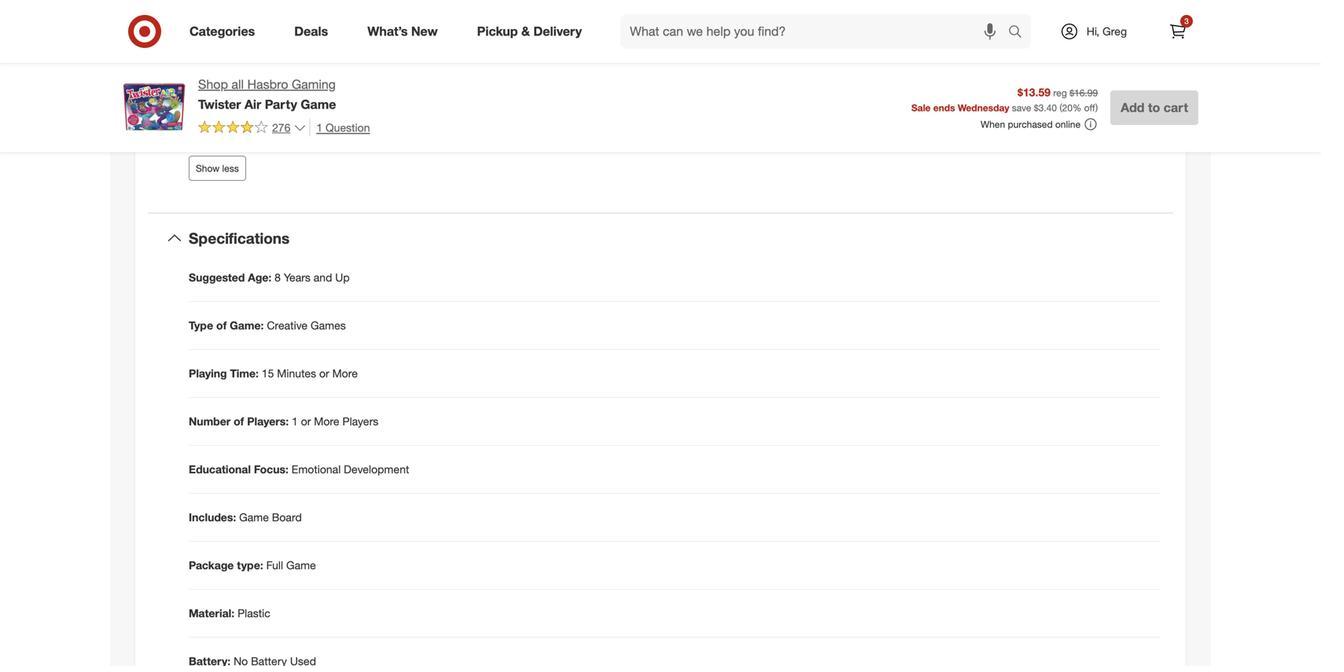 Task type: vqa. For each thing, say whether or not it's contained in the screenshot.
Bringing The Latest Trends And Ideas To Life. on the top of page
no



Task type: describe. For each thing, give the bounding box(es) containing it.
what's
[[368, 24, 408, 39]]

twister inside shop all hasbro gaming twister air party game
[[198, 97, 241, 112]]

0 vertical spatial device.
[[998, 113, 1033, 126]]

apps.hasbro.com
[[1036, 18, 1120, 32]]

guaranteed
[[956, 34, 1012, 48]]

categories link
[[176, 14, 275, 49]]

educational focus: emotional development
[[189, 463, 409, 476]]

hi, greg
[[1087, 24, 1128, 38]]

0 vertical spatial your
[[973, 113, 995, 126]]

$13.59 reg $16.99 sale ends wednesday save $ 3.40 ( 20 % off )
[[912, 85, 1099, 114]]

1 vertical spatial app
[[1049, 50, 1068, 64]]

all inside shop all hasbro gaming twister air party game
[[232, 77, 244, 92]]

accommodates
[[808, 97, 884, 111]]

rates
[[987, 50, 1011, 64]]

educational
[[189, 463, 251, 476]]

players:
[[247, 415, 289, 428]]

a
[[1091, 97, 1097, 111]]

kids!
[[205, 37, 228, 51]]

greg
[[1103, 24, 1128, 38]]

gaming
[[292, 77, 336, 92]]

1 vertical spatial game
[[239, 511, 269, 524]]

$16.99
[[1070, 87, 1099, 99]]

in
[[920, 18, 928, 32]]

devices.
[[826, 50, 867, 64]]

up
[[335, 271, 350, 285]]

to left 9".
[[688, 113, 697, 126]]

specifications button
[[148, 213, 1174, 264]]

1 vertical spatial device.
[[845, 128, 879, 142]]

number of players: 1 or more players
[[189, 415, 379, 428]]

276
[[272, 121, 291, 134]]

for inside for 1 or more players. requires the twister air app. app not available in all languages. check apps.hasbro.com for app availability, compatibility, and update dates. app is not guaranteed to be compatible with any future operating systems or devices. free to download–data rates and in-app purchases may apply.
[[1123, 18, 1136, 32]]

gift:
[[292, 21, 317, 35]]

3
[[1185, 16, 1189, 26]]

twister inside for 1 or more players. requires the twister air app. app not available in all languages. check apps.hasbro.com for app availability, compatibility, and update dates. app is not guaranteed to be compatible with any future operating systems or devices. free to download–data rates and in-app purchases may apply.
[[753, 18, 788, 32]]

players.
[[757, 3, 795, 16]]

%
[[1073, 102, 1082, 114]]

1 vertical spatial your
[[820, 128, 842, 142]]

compatibility,
[[743, 34, 807, 48]]

2 horizontal spatial is
[[1075, 113, 1083, 126]]

delivery
[[534, 24, 582, 39]]

for inside twister air device stand accommodates cell phone and digital tablet devices with a width of up to 9". note: stand is not intended to provide protection to your device. hasbro is not responsible for damage to your device.
[[748, 128, 761, 142]]

&
[[522, 24, 530, 39]]

or inside great holiday gift: interactive games like this make great holiday or christmas gifts for kids! great white elephant gifts under $20!
[[547, 21, 557, 35]]

276 link
[[198, 119, 306, 138]]

to down accommodates
[[855, 113, 864, 126]]

great
[[481, 21, 506, 35]]

protection
[[907, 113, 958, 126]]

may
[[1125, 50, 1146, 64]]

air inside twister air device stand accommodates cell phone and digital tablet devices with a width of up to 9". note: stand is not intended to provide protection to your device. hasbro is not responsible for damage to your device.
[[725, 97, 739, 111]]

20
[[1063, 102, 1073, 114]]

this
[[430, 21, 448, 35]]

responsible
[[688, 128, 745, 142]]

emotional
[[292, 463, 341, 476]]

minutes
[[277, 367, 316, 380]]

with inside for 1 or more players. requires the twister air app. app not available in all languages. check apps.hasbro.com for app availability, compatibility, and update dates. app is not guaranteed to be compatible with any future operating systems or devices. free to download–data rates and in-app purchases may apply.
[[1102, 34, 1122, 48]]

phone
[[907, 97, 939, 111]]

great
[[231, 37, 258, 51]]

operating
[[719, 50, 766, 64]]

great
[[205, 21, 240, 35]]

width
[[1100, 97, 1127, 111]]

future
[[688, 50, 716, 64]]

wednesday
[[958, 102, 1010, 114]]

the
[[734, 18, 750, 32]]

add to cart
[[1121, 100, 1189, 115]]

download–data
[[907, 50, 984, 64]]

air inside shop all hasbro gaming twister air party game
[[245, 97, 261, 112]]

devices
[[1027, 97, 1065, 111]]

twister inside twister air device stand accommodates cell phone and digital tablet devices with a width of up to 9". note: stand is not intended to provide protection to your device. hasbro is not responsible for damage to your device.
[[688, 97, 722, 111]]

or down what can we help you find? suggestions appear below search field
[[813, 50, 823, 64]]

sale
[[912, 102, 931, 114]]

check
[[1001, 18, 1033, 32]]

stand
[[746, 113, 775, 126]]

save
[[1013, 102, 1032, 114]]

$
[[1034, 102, 1039, 114]]

any
[[1125, 34, 1142, 48]]

1 inside for 1 or more players. requires the twister air app. app not available in all languages. check apps.hasbro.com for app availability, compatibility, and update dates. app is not guaranteed to be compatible with any future operating systems or devices. free to download–data rates and in-app purchases may apply.
[[707, 3, 713, 16]]

to down intended
[[807, 128, 817, 142]]

suggested age: 8 years and up
[[189, 271, 350, 285]]

great holiday gift: interactive games like this make great holiday or christmas gifts for kids! great white elephant gifts under $20!
[[205, 21, 651, 51]]

pickup & delivery link
[[464, 14, 602, 49]]

up
[[1143, 97, 1155, 111]]

pickup & delivery
[[477, 24, 582, 39]]

interactive
[[321, 21, 372, 35]]

shop all hasbro gaming twister air party game
[[198, 77, 336, 112]]

elephant
[[290, 37, 333, 51]]

games
[[311, 319, 346, 333]]

under
[[361, 37, 389, 51]]

online
[[1056, 118, 1081, 130]]

for 1 or more players. requires the twister air app. app not available in all languages. check apps.hasbro.com for app availability, compatibility, and update dates. app is not guaranteed to be compatible with any future operating systems or devices. free to download–data rates and in-app purchases may apply.
[[688, 3, 1158, 79]]

material:
[[189, 607, 235, 620]]

update
[[832, 34, 866, 48]]

image of twister air party game image
[[123, 76, 186, 138]]

air inside for 1 or more players. requires the twister air app. app not available in all languages. check apps.hasbro.com for app availability, compatibility, and update dates. app is not guaranteed to be compatible with any future operating systems or devices. free to download–data rates and in-app purchases may apply.
[[791, 18, 804, 32]]

hi,
[[1087, 24, 1100, 38]]

to right free
[[894, 50, 904, 64]]

(
[[1060, 102, 1063, 114]]

cart
[[1164, 100, 1189, 115]]

search button
[[1002, 14, 1039, 52]]



Task type: locate. For each thing, give the bounding box(es) containing it.
0 vertical spatial of
[[1130, 97, 1140, 111]]

2 vertical spatial game
[[286, 559, 316, 572]]

and up protection
[[942, 97, 960, 111]]

to
[[1015, 34, 1025, 48], [894, 50, 904, 64], [1149, 100, 1161, 115], [688, 113, 697, 126], [855, 113, 864, 126], [961, 113, 970, 126], [807, 128, 817, 142]]

2 horizontal spatial of
[[1130, 97, 1140, 111]]

your down intended
[[820, 128, 842, 142]]

is
[[926, 34, 934, 48], [778, 113, 786, 126], [1075, 113, 1083, 126]]

for right christmas
[[638, 21, 651, 35]]

search
[[1002, 25, 1039, 41]]

holiday
[[509, 21, 544, 35]]

0 horizontal spatial app
[[832, 18, 852, 32]]

1 vertical spatial app
[[902, 34, 923, 48]]

2 horizontal spatial for
[[1123, 18, 1136, 32]]

air
[[791, 18, 804, 32], [245, 97, 261, 112], [725, 97, 739, 111]]

1 vertical spatial hasbro
[[1036, 113, 1072, 126]]

and left in-
[[1015, 50, 1033, 64]]

ends
[[934, 102, 956, 114]]

0 vertical spatial all
[[931, 18, 942, 32]]

app
[[832, 18, 852, 32], [902, 34, 923, 48]]

device. down tablet
[[998, 113, 1033, 126]]

more left players
[[314, 415, 340, 428]]

2 horizontal spatial twister
[[753, 18, 788, 32]]

air up note:
[[725, 97, 739, 111]]

1 right players:
[[292, 415, 298, 428]]

provide
[[867, 113, 904, 126]]

app up any
[[1139, 18, 1158, 32]]

3 link
[[1161, 14, 1196, 49]]

number
[[189, 415, 231, 428]]

be
[[1028, 34, 1040, 48]]

package type: full game
[[189, 559, 316, 572]]

twister down shop
[[198, 97, 241, 112]]

what's new
[[368, 24, 438, 39]]

1 vertical spatial more
[[314, 415, 340, 428]]

1 horizontal spatial device.
[[998, 113, 1033, 126]]

game inside shop all hasbro gaming twister air party game
[[301, 97, 336, 112]]

0 horizontal spatial is
[[778, 113, 786, 126]]

1 horizontal spatial is
[[926, 34, 934, 48]]

1 horizontal spatial twister
[[688, 97, 722, 111]]

more right the minutes
[[332, 367, 358, 380]]

app down compatible
[[1049, 50, 1068, 64]]

categories
[[190, 24, 255, 39]]

or up requires on the right top of page
[[716, 3, 726, 16]]

game left the "board"
[[239, 511, 269, 524]]

requires
[[688, 18, 731, 32]]

0 horizontal spatial for
[[638, 21, 651, 35]]

0 horizontal spatial app
[[1049, 50, 1068, 64]]

0 horizontal spatial your
[[820, 128, 842, 142]]

for
[[688, 3, 703, 16]]

with
[[1102, 34, 1122, 48], [1068, 97, 1088, 111]]

is right 20
[[1075, 113, 1083, 126]]

with left a
[[1068, 97, 1088, 111]]

0 horizontal spatial 1
[[292, 415, 298, 428]]

less
[[222, 163, 239, 174]]

for down stand on the top right of page
[[748, 128, 761, 142]]

0 vertical spatial app
[[1139, 18, 1158, 32]]

1 vertical spatial 1
[[317, 121, 323, 134]]

to left 'be'
[[1015, 34, 1025, 48]]

1 horizontal spatial app
[[902, 34, 923, 48]]

more for 15 minutes or more
[[332, 367, 358, 380]]

show less button
[[189, 156, 246, 181]]

1 horizontal spatial hasbro
[[1036, 113, 1072, 126]]

to inside the add to cart button
[[1149, 100, 1161, 115]]

your
[[973, 113, 995, 126], [820, 128, 842, 142]]

gifts
[[614, 21, 635, 35], [336, 37, 358, 51]]

)
[[1096, 102, 1099, 114]]

purchases
[[1071, 50, 1122, 64]]

is inside for 1 or more players. requires the twister air app. app not available in all languages. check apps.hasbro.com for app availability, compatibility, and update dates. app is not guaranteed to be compatible with any future operating systems or devices. free to download–data rates and in-app purchases may apply.
[[926, 34, 934, 48]]

0 vertical spatial game
[[301, 97, 336, 112]]

device.
[[998, 113, 1033, 126], [845, 128, 879, 142]]

languages.
[[945, 18, 998, 32]]

for inside great holiday gift: interactive games like this make great holiday or christmas gifts for kids! great white elephant gifts under $20!
[[638, 21, 651, 35]]

when
[[981, 118, 1006, 130]]

twister up the compatibility,
[[753, 18, 788, 32]]

0 vertical spatial gifts
[[614, 21, 635, 35]]

1 horizontal spatial gifts
[[614, 21, 635, 35]]

1 right for on the top
[[707, 3, 713, 16]]

1
[[707, 3, 713, 16], [317, 121, 323, 134], [292, 415, 298, 428]]

years
[[284, 271, 311, 285]]

holiday
[[243, 21, 289, 35]]

air up 276 link on the top left of page
[[245, 97, 261, 112]]

1 horizontal spatial with
[[1102, 34, 1122, 48]]

0 horizontal spatial device.
[[845, 128, 879, 142]]

What can we help you find? suggestions appear below search field
[[621, 14, 1013, 49]]

to down digital
[[961, 113, 970, 126]]

availability,
[[688, 34, 740, 48]]

like
[[411, 21, 427, 35]]

0 horizontal spatial of
[[216, 319, 227, 333]]

type:
[[237, 559, 263, 572]]

1 question link
[[309, 119, 370, 137]]

cell
[[888, 97, 904, 111]]

tablet
[[996, 97, 1024, 111]]

8
[[275, 271, 281, 285]]

with right hi,
[[1102, 34, 1122, 48]]

1 horizontal spatial for
[[748, 128, 761, 142]]

not up update
[[855, 18, 871, 32]]

pickup
[[477, 24, 518, 39]]

1 left question
[[317, 121, 323, 134]]

what's new link
[[354, 14, 458, 49]]

1 vertical spatial of
[[216, 319, 227, 333]]

device
[[742, 97, 774, 111]]

1 vertical spatial all
[[232, 77, 244, 92]]

add
[[1121, 100, 1145, 115]]

1 horizontal spatial air
[[725, 97, 739, 111]]

1 horizontal spatial your
[[973, 113, 995, 126]]

show
[[196, 163, 220, 174]]

or right the minutes
[[319, 367, 329, 380]]

0 horizontal spatial hasbro
[[247, 77, 288, 92]]

suggested
[[189, 271, 245, 285]]

dates.
[[869, 34, 899, 48]]

1 horizontal spatial app
[[1139, 18, 1158, 32]]

0 vertical spatial app
[[832, 18, 852, 32]]

1 inside 1 question link
[[317, 121, 323, 134]]

of inside twister air device stand accommodates cell phone and digital tablet devices with a width of up to 9". note: stand is not intended to provide protection to your device. hasbro is not responsible for damage to your device.
[[1130, 97, 1140, 111]]

hasbro down devices
[[1036, 113, 1072, 126]]

add to cart button
[[1111, 90, 1199, 125]]

0 vertical spatial hasbro
[[247, 77, 288, 92]]

playing time: 15 minutes or more
[[189, 367, 358, 380]]

not up download–data
[[937, 34, 953, 48]]

and left up
[[314, 271, 332, 285]]

2 horizontal spatial 1
[[707, 3, 713, 16]]

hasbro inside twister air device stand accommodates cell phone and digital tablet devices with a width of up to 9". note: stand is not intended to provide protection to your device. hasbro is not responsible for damage to your device.
[[1036, 113, 1072, 126]]

app down in at the right of page
[[902, 34, 923, 48]]

0 vertical spatial 1
[[707, 3, 713, 16]]

gifts down "interactive"
[[336, 37, 358, 51]]

question
[[326, 121, 370, 134]]

all inside for 1 or more players. requires the twister air app. app not available in all languages. check apps.hasbro.com for app availability, compatibility, and update dates. app is not guaranteed to be compatible with any future operating systems or devices. free to download–data rates and in-app purchases may apply.
[[931, 18, 942, 32]]

15
[[262, 367, 274, 380]]

digital
[[963, 97, 993, 111]]

2 vertical spatial 1
[[292, 415, 298, 428]]

of for number of players: 1 or more players
[[234, 415, 244, 428]]

twister up 9".
[[688, 97, 722, 111]]

specifications
[[189, 229, 290, 247]]

1 horizontal spatial all
[[931, 18, 942, 32]]

gifts right christmas
[[614, 21, 635, 35]]

christmas
[[560, 21, 611, 35]]

not down 'stand'
[[789, 113, 805, 126]]

is down in at the right of page
[[926, 34, 934, 48]]

more for 1 or more players
[[314, 415, 340, 428]]

of left up
[[1130, 97, 1140, 111]]

1 horizontal spatial of
[[234, 415, 244, 428]]

games
[[375, 21, 408, 35]]

1 horizontal spatial 1
[[317, 121, 323, 134]]

twister air device stand accommodates cell phone and digital tablet devices with a width of up to 9". note: stand is not intended to provide protection to your device. hasbro is not responsible for damage to your device.
[[688, 97, 1155, 142]]

of left players:
[[234, 415, 244, 428]]

app
[[1139, 18, 1158, 32], [1049, 50, 1068, 64]]

9".
[[700, 113, 713, 126]]

game right full in the left bottom of the page
[[286, 559, 316, 572]]

your down digital
[[973, 113, 995, 126]]

with inside twister air device stand accommodates cell phone and digital tablet devices with a width of up to 9". note: stand is not intended to provide protection to your device. hasbro is not responsible for damage to your device.
[[1068, 97, 1088, 111]]

stand
[[777, 97, 805, 111]]

to right add
[[1149, 100, 1161, 115]]

2 horizontal spatial air
[[791, 18, 804, 32]]

intended
[[808, 113, 852, 126]]

deals
[[294, 24, 328, 39]]

includes:
[[189, 511, 236, 524]]

0 horizontal spatial twister
[[198, 97, 241, 112]]

and down app.
[[810, 34, 829, 48]]

show less
[[196, 163, 239, 174]]

note:
[[716, 113, 743, 126]]

playing
[[189, 367, 227, 380]]

3.40
[[1039, 102, 1058, 114]]

includes: game board
[[189, 511, 302, 524]]

game down gaming
[[301, 97, 336, 112]]

1 question
[[317, 121, 370, 134]]

and inside twister air device stand accommodates cell phone and digital tablet devices with a width of up to 9". note: stand is not intended to provide protection to your device. hasbro is not responsible for damage to your device.
[[942, 97, 960, 111]]

all right shop
[[232, 77, 244, 92]]

apply.
[[688, 65, 716, 79]]

game:
[[230, 319, 264, 333]]

0 horizontal spatial air
[[245, 97, 261, 112]]

of for type of game: creative games
[[216, 319, 227, 333]]

0 horizontal spatial all
[[232, 77, 244, 92]]

device. down the provide
[[845, 128, 879, 142]]

free
[[870, 50, 891, 64]]

purchased
[[1008, 118, 1053, 130]]

development
[[344, 463, 409, 476]]

$20!
[[392, 37, 413, 51]]

1 vertical spatial with
[[1068, 97, 1088, 111]]

0 horizontal spatial with
[[1068, 97, 1088, 111]]

is up damage
[[778, 113, 786, 126]]

$13.59
[[1018, 85, 1051, 99]]

1 vertical spatial gifts
[[336, 37, 358, 51]]

for up any
[[1123, 18, 1136, 32]]

or right players:
[[301, 415, 311, 428]]

players
[[343, 415, 379, 428]]

app up update
[[832, 18, 852, 32]]

not down a
[[1086, 113, 1102, 126]]

0 vertical spatial more
[[332, 367, 358, 380]]

hasbro up "party"
[[247, 77, 288, 92]]

2 vertical spatial of
[[234, 415, 244, 428]]

or right holiday
[[547, 21, 557, 35]]

of right type
[[216, 319, 227, 333]]

more
[[729, 3, 754, 16]]

hasbro inside shop all hasbro gaming twister air party game
[[247, 77, 288, 92]]

0 horizontal spatial gifts
[[336, 37, 358, 51]]

all right in at the right of page
[[931, 18, 942, 32]]

0 vertical spatial with
[[1102, 34, 1122, 48]]

air left app.
[[791, 18, 804, 32]]



